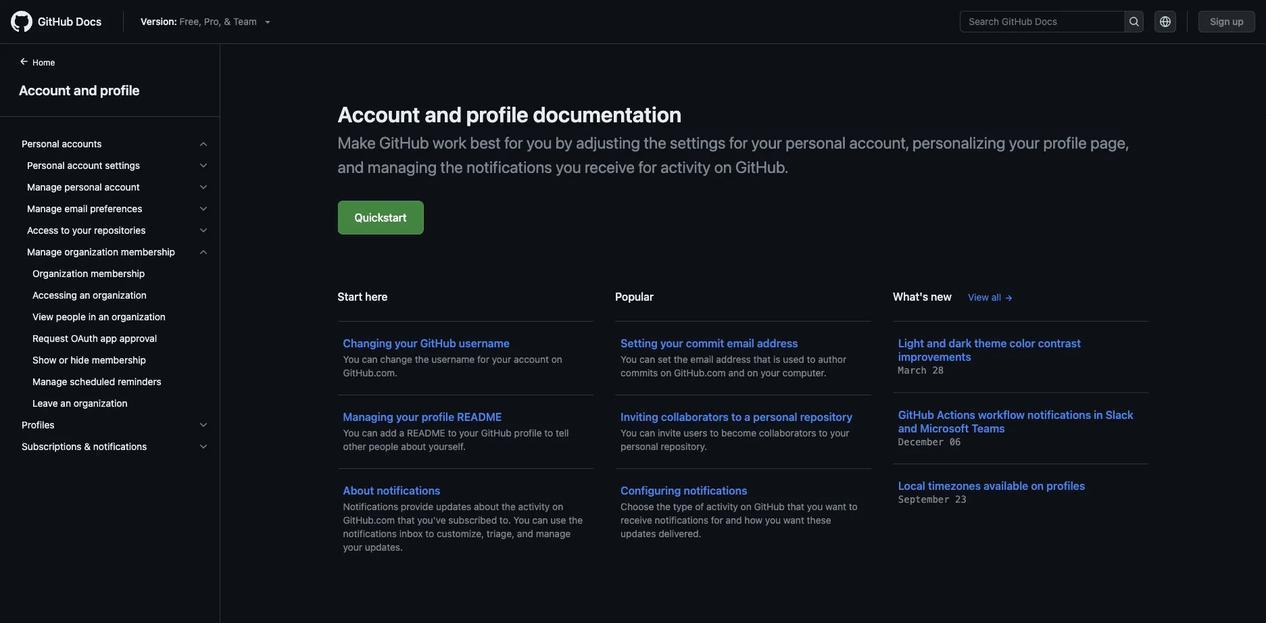 Task type: vqa. For each thing, say whether or not it's contained in the screenshot.
can
yes



Task type: locate. For each thing, give the bounding box(es) containing it.
changing
[[343, 337, 392, 350]]

0 vertical spatial an
[[80, 290, 90, 301]]

for inside configuring notifications choose the type of activity on github that you want to receive notifications for and how you want these updates delivered.
[[711, 515, 724, 526]]

you up other
[[343, 428, 359, 439]]

settings inside "account and profile documentation make github work best for you by adjusting the settings for your personal account, personalizing your profile page, and managing the notifications you receive for activity on github."
[[670, 133, 726, 152]]

profile up "personal accounts" dropdown button
[[100, 82, 140, 98]]

email
[[64, 203, 88, 214], [727, 337, 755, 350], [691, 354, 714, 365]]

1 vertical spatial about
[[474, 501, 499, 513]]

0 vertical spatial in
[[88, 311, 96, 323]]

& inside dropdown button
[[84, 441, 91, 452]]

your
[[752, 133, 782, 152], [1010, 133, 1040, 152], [72, 225, 92, 236], [395, 337, 418, 350], [661, 337, 684, 350], [492, 354, 511, 365], [761, 368, 780, 379], [396, 411, 419, 424], [459, 428, 479, 439], [831, 428, 850, 439], [343, 542, 363, 553]]

for
[[505, 133, 523, 152], [730, 133, 748, 152], [639, 158, 657, 177], [477, 354, 490, 365], [711, 515, 724, 526]]

to inside about notifications notifications provide updates about the activity on github.com that you've subscribed to. you can use the notifications inbox to customize, triage, and manage your updates.
[[426, 529, 434, 540]]

request oauth app approval link
[[16, 328, 214, 350]]

you down "inviting"
[[621, 428, 637, 439]]

1 horizontal spatial people
[[369, 441, 399, 452]]

to
[[61, 225, 70, 236], [807, 354, 816, 365], [732, 411, 742, 424], [448, 428, 457, 439], [545, 428, 553, 439], [710, 428, 719, 439], [819, 428, 828, 439], [849, 501, 858, 513], [426, 529, 434, 540]]

0 horizontal spatial settings
[[105, 160, 140, 171]]

1 horizontal spatial updates
[[621, 529, 656, 540]]

updates.
[[365, 542, 403, 553]]

0 vertical spatial personal
[[22, 138, 59, 149]]

organization inside dropdown button
[[64, 247, 118, 258]]

december 06 element
[[899, 437, 961, 448]]

managing
[[343, 411, 394, 424]]

receive
[[585, 158, 635, 177], [621, 515, 653, 526]]

can down managing
[[362, 428, 378, 439]]

membership down repositories
[[121, 247, 175, 258]]

view for view all
[[968, 292, 990, 303]]

2 vertical spatial email
[[691, 354, 714, 365]]

you inside the changing your github username you can change the username for your account on github.com.
[[343, 354, 359, 365]]

you inside about notifications notifications provide updates about the activity on github.com that you've subscribed to. you can use the notifications inbox to customize, triage, and manage your updates.
[[514, 515, 530, 526]]

local timezones available on profiles september 23
[[899, 480, 1086, 506]]

on inside local timezones available on profiles september 23
[[1032, 480, 1044, 493]]

manage inside 'link'
[[32, 376, 67, 388]]

2 vertical spatial that
[[398, 515, 415, 526]]

personal up the github.
[[786, 133, 846, 152]]

september
[[899, 494, 950, 506]]

about left the yourself.
[[401, 441, 426, 452]]

and down make
[[338, 158, 364, 177]]

manage personal account button
[[16, 177, 214, 198]]

0 horizontal spatial about
[[401, 441, 426, 452]]

2 horizontal spatial account
[[514, 354, 549, 365]]

0 vertical spatial want
[[826, 501, 847, 513]]

2 sc 9kayk9 0 image from the top
[[198, 247, 209, 258]]

updates up subscribed
[[436, 501, 472, 513]]

in left the slack
[[1094, 409, 1104, 421]]

personal down personal accounts
[[27, 160, 65, 171]]

0 horizontal spatial want
[[784, 515, 805, 526]]

can inside inviting collaborators to a personal repository you can invite users to become collaborators to your personal repository.
[[640, 428, 656, 439]]

dark
[[949, 337, 972, 350]]

account and profile element
[[0, 55, 220, 622]]

& right pro,
[[224, 16, 231, 27]]

1 horizontal spatial want
[[826, 501, 847, 513]]

can inside managing your profile readme you can add a readme to your github profile to tell other people about yourself.
[[362, 428, 378, 439]]

view all link
[[968, 290, 1014, 305]]

people up oauth
[[56, 311, 86, 323]]

0 horizontal spatial readme
[[407, 428, 446, 439]]

0 horizontal spatial an
[[60, 398, 71, 409]]

notifications right workflow in the right of the page
[[1028, 409, 1092, 421]]

repositories
[[94, 225, 146, 236]]

and up december
[[899, 422, 918, 435]]

you right the to.
[[514, 515, 530, 526]]

personal inside dropdown button
[[22, 138, 59, 149]]

author
[[819, 354, 847, 365]]

manage organization membership element
[[11, 241, 220, 415], [11, 263, 220, 415]]

updates
[[436, 501, 472, 513], [621, 529, 656, 540]]

sc 9kayk9 0 image inside access to your repositories dropdown button
[[198, 225, 209, 236]]

you've
[[417, 515, 446, 526]]

manage for manage personal account
[[27, 182, 62, 193]]

personal for personal account settings
[[27, 160, 65, 171]]

people down add
[[369, 441, 399, 452]]

available
[[984, 480, 1029, 493]]

0 vertical spatial view
[[968, 292, 990, 303]]

2 horizontal spatial that
[[788, 501, 805, 513]]

invite
[[658, 428, 681, 439]]

manage for manage scheduled reminders
[[32, 376, 67, 388]]

select language: current language is english image
[[1161, 16, 1172, 27]]

1 horizontal spatial &
[[224, 16, 231, 27]]

about
[[401, 441, 426, 452], [474, 501, 499, 513]]

profile left page,
[[1044, 133, 1087, 152]]

1 horizontal spatial readme
[[457, 411, 502, 424]]

0 vertical spatial updates
[[436, 501, 472, 513]]

the right change
[[415, 354, 429, 365]]

1 sc 9kayk9 0 image from the top
[[198, 204, 209, 214]]

1 vertical spatial email
[[727, 337, 755, 350]]

you up commits
[[621, 354, 637, 365]]

sc 9kayk9 0 image
[[198, 139, 209, 149], [198, 160, 209, 171], [198, 182, 209, 193], [198, 225, 209, 236]]

view up request
[[32, 311, 54, 323]]

hide
[[71, 355, 89, 366]]

notifications
[[467, 158, 552, 177], [1028, 409, 1092, 421], [93, 441, 147, 452], [377, 485, 441, 497], [684, 485, 748, 497], [655, 515, 709, 526], [343, 529, 397, 540]]

personal account settings
[[27, 160, 140, 171]]

1 personal accounts element from the top
[[11, 133, 220, 415]]

you inside setting your commit email address you can set the email address that is used to author commits on github.com and on your computer.
[[621, 354, 637, 365]]

sc 9kayk9 0 image for access to your repositories
[[198, 225, 209, 236]]

1 vertical spatial personal
[[27, 160, 65, 171]]

0 horizontal spatial email
[[64, 203, 88, 214]]

in up request oauth app approval
[[88, 311, 96, 323]]

organization up approval
[[112, 311, 166, 323]]

tell
[[556, 428, 569, 439]]

personal
[[22, 138, 59, 149], [27, 160, 65, 171]]

a inside managing your profile readme you can add a readme to your github profile to tell other people about yourself.
[[399, 428, 405, 439]]

and up work
[[425, 101, 462, 127]]

in inside view people in an organization "link"
[[88, 311, 96, 323]]

profiles button
[[16, 415, 214, 436]]

organization
[[64, 247, 118, 258], [93, 290, 147, 301], [112, 311, 166, 323], [74, 398, 128, 409]]

0 horizontal spatial account
[[19, 82, 71, 98]]

leave
[[32, 398, 58, 409]]

organization up the organization membership
[[64, 247, 118, 258]]

and left how
[[726, 515, 742, 526]]

sc 9kayk9 0 image inside manage personal account dropdown button
[[198, 182, 209, 193]]

september 23 element
[[899, 494, 967, 506]]

notifications up "provide"
[[377, 485, 441, 497]]

1 vertical spatial account
[[338, 101, 420, 127]]

account and profile link
[[16, 80, 204, 100]]

profile up the yourself.
[[422, 411, 455, 424]]

can left use
[[532, 515, 548, 526]]

here
[[365, 290, 388, 303]]

1 manage organization membership element from the top
[[11, 241, 220, 415]]

personal down personal account settings
[[64, 182, 102, 193]]

personal for personal accounts
[[22, 138, 59, 149]]

1 sc 9kayk9 0 image from the top
[[198, 139, 209, 149]]

& down profiles dropdown button
[[84, 441, 91, 452]]

sc 9kayk9 0 image for manage personal account
[[198, 182, 209, 193]]

0 horizontal spatial &
[[84, 441, 91, 452]]

2 vertical spatial membership
[[92, 355, 146, 366]]

change
[[380, 354, 413, 365]]

view inside "link"
[[32, 311, 54, 323]]

0 horizontal spatial view
[[32, 311, 54, 323]]

receive down choose
[[621, 515, 653, 526]]

your inside about notifications notifications provide updates about the activity on github.com that you've subscribed to. you can use the notifications inbox to customize, triage, and manage your updates.
[[343, 542, 363, 553]]

app
[[101, 333, 117, 344]]

can up github.com.
[[362, 354, 378, 365]]

sc 9kayk9 0 image
[[198, 204, 209, 214], [198, 247, 209, 258], [198, 420, 209, 431], [198, 442, 209, 452]]

manage for manage email preferences
[[27, 203, 62, 214]]

1 horizontal spatial collaborators
[[759, 428, 817, 439]]

and inside github actions workflow notifications in slack and microsoft teams december 06
[[899, 422, 918, 435]]

settings
[[670, 133, 726, 152], [105, 160, 140, 171]]

want left these
[[784, 515, 805, 526]]

manage for manage organization membership
[[27, 247, 62, 258]]

2 vertical spatial account
[[514, 354, 549, 365]]

reminders
[[118, 376, 161, 388]]

0 vertical spatial account
[[19, 82, 71, 98]]

these
[[807, 515, 832, 526]]

github.com inside setting your commit email address you can set the email address that is used to author commits on github.com and on your computer.
[[674, 368, 726, 379]]

an for accessing
[[80, 290, 90, 301]]

home link
[[14, 56, 77, 70]]

0 horizontal spatial in
[[88, 311, 96, 323]]

github docs link
[[11, 11, 112, 32]]

used
[[783, 354, 805, 365]]

receive down adjusting
[[585, 158, 635, 177]]

updates down choose
[[621, 529, 656, 540]]

0 horizontal spatial address
[[716, 354, 751, 365]]

membership down request oauth app approval link
[[92, 355, 146, 366]]

sc 9kayk9 0 image inside the manage email preferences dropdown button
[[198, 204, 209, 214]]

sc 9kayk9 0 image for personal accounts
[[198, 139, 209, 149]]

want up these
[[826, 501, 847, 513]]

sc 9kayk9 0 image inside personal account settings dropdown button
[[198, 160, 209, 171]]

0 horizontal spatial account
[[67, 160, 102, 171]]

3 sc 9kayk9 0 image from the top
[[198, 420, 209, 431]]

0 vertical spatial account
[[67, 160, 102, 171]]

managing your profile readme you can add a readme to your github profile to tell other people about yourself.
[[343, 411, 569, 452]]

personal accounts element
[[11, 133, 220, 415], [11, 155, 220, 415]]

1 horizontal spatial about
[[474, 501, 499, 513]]

1 horizontal spatial address
[[757, 337, 799, 350]]

you down "by"
[[556, 158, 581, 177]]

account down home link
[[19, 82, 71, 98]]

0 vertical spatial collaborators
[[661, 411, 729, 424]]

manage organization membership element containing organization membership
[[11, 263, 220, 415]]

sc 9kayk9 0 image for preferences
[[198, 204, 209, 214]]

improvements
[[899, 351, 972, 364]]

email down commit
[[691, 354, 714, 365]]

and inside light and dark theme color contrast improvements march 28
[[927, 337, 947, 350]]

membership down manage organization membership dropdown button
[[91, 268, 145, 279]]

can down "inviting"
[[640, 428, 656, 439]]

you inside managing your profile readme you can add a readme to your github profile to tell other people about yourself.
[[343, 428, 359, 439]]

settings inside dropdown button
[[105, 160, 140, 171]]

0 vertical spatial github.com
[[674, 368, 726, 379]]

1 horizontal spatial account
[[338, 101, 420, 127]]

notifications down the type at the right bottom of the page
[[655, 515, 709, 526]]

a right add
[[399, 428, 405, 439]]

the left the type at the right bottom of the page
[[657, 501, 671, 513]]

1 horizontal spatial view
[[968, 292, 990, 303]]

become
[[722, 428, 757, 439]]

0 horizontal spatial people
[[56, 311, 86, 323]]

notifications down "best"
[[467, 158, 552, 177]]

approval
[[120, 333, 157, 344]]

email inside dropdown button
[[64, 203, 88, 214]]

collaborators up users
[[661, 411, 729, 424]]

on inside the changing your github username you can change the username for your account on github.com.
[[552, 354, 563, 365]]

sign up link
[[1199, 11, 1256, 32]]

2 sc 9kayk9 0 image from the top
[[198, 160, 209, 171]]

manage
[[27, 182, 62, 193], [27, 203, 62, 214], [27, 247, 62, 258], [32, 376, 67, 388]]

to inside configuring notifications choose the type of activity on github that you want to receive notifications for and how you want these updates delivered.
[[849, 501, 858, 513]]

None search field
[[961, 11, 1144, 32]]

0 horizontal spatial updates
[[436, 501, 472, 513]]

2 manage organization membership element from the top
[[11, 263, 220, 415]]

an down the organization membership
[[80, 290, 90, 301]]

on
[[715, 158, 732, 177], [552, 354, 563, 365], [661, 368, 672, 379], [748, 368, 758, 379], [1032, 480, 1044, 493], [553, 501, 564, 513], [741, 501, 752, 513]]

view for view people in an organization
[[32, 311, 54, 323]]

about up subscribed
[[474, 501, 499, 513]]

1 vertical spatial &
[[84, 441, 91, 452]]

personal accounts element containing personal account settings
[[11, 155, 220, 415]]

2 personal accounts element from the top
[[11, 155, 220, 415]]

1 vertical spatial updates
[[621, 529, 656, 540]]

github.com down notifications
[[343, 515, 395, 526]]

0 vertical spatial email
[[64, 203, 88, 214]]

1 vertical spatial that
[[788, 501, 805, 513]]

activity
[[661, 158, 711, 177], [518, 501, 550, 513], [707, 501, 738, 513]]

account up make
[[338, 101, 420, 127]]

organization down the manage scheduled reminders
[[74, 398, 128, 409]]

the right set
[[674, 354, 688, 365]]

manage organization membership button
[[16, 241, 214, 263]]

activity inside about notifications notifications provide updates about the activity on github.com that you've subscribed to. you can use the notifications inbox to customize, triage, and manage your updates.
[[518, 501, 550, 513]]

you
[[343, 354, 359, 365], [621, 354, 637, 365], [343, 428, 359, 439], [621, 428, 637, 439], [514, 515, 530, 526]]

notifications inside "account and profile documentation make github work best for you by adjusting the settings for your personal account, personalizing your profile page, and managing the notifications you receive for activity on github."
[[467, 158, 552, 177]]

access to your repositories button
[[16, 220, 214, 241]]

0 vertical spatial people
[[56, 311, 86, 323]]

can inside the changing your github username you can change the username for your account on github.com.
[[362, 354, 378, 365]]

1 vertical spatial in
[[1094, 409, 1104, 421]]

view left all
[[968, 292, 990, 303]]

github.com inside about notifications notifications provide updates about the activity on github.com that you've subscribed to. you can use the notifications inbox to customize, triage, and manage your updates.
[[343, 515, 395, 526]]

1 vertical spatial username
[[432, 354, 475, 365]]

and down home link
[[74, 82, 97, 98]]

email down the manage personal account
[[64, 203, 88, 214]]

want
[[826, 501, 847, 513], [784, 515, 805, 526]]

1 vertical spatial want
[[784, 515, 805, 526]]

1 horizontal spatial settings
[[670, 133, 726, 152]]

account
[[19, 82, 71, 98], [338, 101, 420, 127]]

23
[[956, 494, 967, 506]]

0 horizontal spatial github.com
[[343, 515, 395, 526]]

github inside configuring notifications choose the type of activity on github that you want to receive notifications for and how you want these updates delivered.
[[754, 501, 785, 513]]

a up become
[[745, 411, 751, 424]]

profile up "best"
[[466, 101, 529, 127]]

1 vertical spatial github.com
[[343, 515, 395, 526]]

0 horizontal spatial a
[[399, 428, 405, 439]]

address up is at the bottom of page
[[757, 337, 799, 350]]

membership
[[121, 247, 175, 258], [91, 268, 145, 279], [92, 355, 146, 366]]

on inside about notifications notifications provide updates about the activity on github.com that you've subscribed to. you can use the notifications inbox to customize, triage, and manage your updates.
[[553, 501, 564, 513]]

4 sc 9kayk9 0 image from the top
[[198, 225, 209, 236]]

sc 9kayk9 0 image inside manage organization membership dropdown button
[[198, 247, 209, 258]]

page,
[[1091, 133, 1129, 152]]

1 horizontal spatial email
[[691, 354, 714, 365]]

and up inviting collaborators to a personal repository you can invite users to become collaborators to your personal repository.
[[729, 368, 745, 379]]

0 vertical spatial settings
[[670, 133, 726, 152]]

sc 9kayk9 0 image inside subscriptions & notifications dropdown button
[[198, 442, 209, 452]]

organization down organization membership link in the top of the page
[[93, 290, 147, 301]]

on inside "account and profile documentation make github work best for you by adjusting the settings for your personal account, personalizing your profile page, and managing the notifications you receive for activity on github."
[[715, 158, 732, 177]]

0 vertical spatial that
[[754, 354, 771, 365]]

4 sc 9kayk9 0 image from the top
[[198, 442, 209, 452]]

account
[[67, 160, 102, 171], [105, 182, 140, 193], [514, 354, 549, 365]]

2 vertical spatial an
[[60, 398, 71, 409]]

0 vertical spatial receive
[[585, 158, 635, 177]]

manage inside dropdown button
[[27, 247, 62, 258]]

2 horizontal spatial an
[[99, 311, 109, 323]]

1 vertical spatial settings
[[105, 160, 140, 171]]

what's
[[893, 290, 929, 303]]

teams
[[972, 422, 1006, 435]]

0 vertical spatial about
[[401, 441, 426, 452]]

3 sc 9kayk9 0 image from the top
[[198, 182, 209, 193]]

sign up
[[1211, 16, 1244, 27]]

address down commit
[[716, 354, 751, 365]]

notifications up of in the bottom right of the page
[[684, 485, 748, 497]]

0 vertical spatial membership
[[121, 247, 175, 258]]

inviting
[[621, 411, 659, 424]]

manage personal account
[[27, 182, 140, 193]]

can up commits
[[640, 354, 656, 365]]

email right commit
[[727, 337, 755, 350]]

subscriptions & notifications
[[22, 441, 147, 452]]

collaborators down repository
[[759, 428, 817, 439]]

your inside dropdown button
[[72, 225, 92, 236]]

github inside managing your profile readme you can add a readme to your github profile to tell other people about yourself.
[[481, 428, 512, 439]]

show or hide membership
[[32, 355, 146, 366]]

personal left accounts
[[22, 138, 59, 149]]

1 vertical spatial a
[[399, 428, 405, 439]]

to.
[[500, 515, 511, 526]]

or
[[59, 355, 68, 366]]

1 horizontal spatial a
[[745, 411, 751, 424]]

inbox
[[400, 529, 423, 540]]

1 vertical spatial address
[[716, 354, 751, 365]]

people inside managing your profile readme you can add a readme to your github profile to tell other people about yourself.
[[369, 441, 399, 452]]

0 vertical spatial a
[[745, 411, 751, 424]]

address
[[757, 337, 799, 350], [716, 354, 751, 365]]

you down changing
[[343, 354, 359, 365]]

1 horizontal spatial that
[[754, 354, 771, 365]]

&
[[224, 16, 231, 27], [84, 441, 91, 452]]

1 vertical spatial people
[[369, 441, 399, 452]]

1 horizontal spatial github.com
[[674, 368, 726, 379]]

search image
[[1129, 16, 1140, 27]]

the up the to.
[[502, 501, 516, 513]]

can inside setting your commit email address you can set the email address that is used to author commits on github.com and on your computer.
[[640, 354, 656, 365]]

an up app
[[99, 311, 109, 323]]

2 horizontal spatial email
[[727, 337, 755, 350]]

sc 9kayk9 0 image inside "personal accounts" dropdown button
[[198, 139, 209, 149]]

1 horizontal spatial account
[[105, 182, 140, 193]]

on inside configuring notifications choose the type of activity on github that you want to receive notifications for and how you want these updates delivered.
[[741, 501, 752, 513]]

0 vertical spatial readme
[[457, 411, 502, 424]]

1 horizontal spatial in
[[1094, 409, 1104, 421]]

personal inside dropdown button
[[27, 160, 65, 171]]

you right how
[[765, 515, 781, 526]]

1 vertical spatial view
[[32, 311, 54, 323]]

for inside the changing your github username you can change the username for your account on github.com.
[[477, 354, 490, 365]]

account inside "account and profile documentation make github work best for you by adjusting the settings for your personal account, personalizing your profile page, and managing the notifications you receive for activity on github."
[[338, 101, 420, 127]]

and up improvements
[[927, 337, 947, 350]]

yourself.
[[429, 441, 466, 452]]

0 vertical spatial address
[[757, 337, 799, 350]]

personal accounts element containing personal accounts
[[11, 133, 220, 415]]

1 vertical spatial receive
[[621, 515, 653, 526]]

0 horizontal spatial that
[[398, 515, 415, 526]]

1 horizontal spatial an
[[80, 290, 90, 301]]

sc 9kayk9 0 image for notifications
[[198, 442, 209, 452]]

an right leave
[[60, 398, 71, 409]]

github.com down commit
[[674, 368, 726, 379]]

updates inside configuring notifications choose the type of activity on github that you want to receive notifications for and how you want these updates delivered.
[[621, 529, 656, 540]]

setting
[[621, 337, 658, 350]]

and right "triage,"
[[517, 529, 534, 540]]

in
[[88, 311, 96, 323], [1094, 409, 1104, 421]]

notifications down profiles dropdown button
[[93, 441, 147, 452]]



Task type: describe. For each thing, give the bounding box(es) containing it.
march 28 element
[[899, 365, 944, 376]]

personal inside manage personal account dropdown button
[[64, 182, 102, 193]]

workflow
[[979, 409, 1025, 421]]

the inside configuring notifications choose the type of activity on github that you want to receive notifications for and how you want these updates delivered.
[[657, 501, 671, 513]]

setting your commit email address you can set the email address that is used to author commits on github.com and on your computer.
[[621, 337, 847, 379]]

that inside configuring notifications choose the type of activity on github that you want to receive notifications for and how you want these updates delivered.
[[788, 501, 805, 513]]

make
[[338, 133, 376, 152]]

triage,
[[487, 529, 515, 540]]

actions
[[937, 409, 976, 421]]

the down work
[[441, 158, 463, 177]]

by
[[556, 133, 573, 152]]

and inside configuring notifications choose the type of activity on github that you want to receive notifications for and how you want these updates delivered.
[[726, 515, 742, 526]]

accessing an organization
[[32, 290, 147, 301]]

about inside managing your profile readme you can add a readme to your github profile to tell other people about yourself.
[[401, 441, 426, 452]]

account for account and profile documentation make github work best for you by adjusting the settings for your personal account, personalizing your profile page, and managing the notifications you receive for activity on github.
[[338, 101, 420, 127]]

organization membership link
[[16, 263, 214, 285]]

customize,
[[437, 529, 484, 540]]

leave an organization
[[32, 398, 128, 409]]

your inside inviting collaborators to a personal repository you can invite users to become collaborators to your personal repository.
[[831, 428, 850, 439]]

06
[[950, 437, 961, 448]]

can inside about notifications notifications provide updates about the activity on github.com that you've subscribed to. you can use the notifications inbox to customize, triage, and manage your updates.
[[532, 515, 548, 526]]

microsoft
[[921, 422, 970, 435]]

personal up become
[[753, 411, 798, 424]]

the right adjusting
[[644, 133, 667, 152]]

that inside about notifications notifications provide updates about the activity on github.com that you've subscribed to. you can use the notifications inbox to customize, triage, and manage your updates.
[[398, 515, 415, 526]]

0 vertical spatial username
[[459, 337, 510, 350]]

about
[[343, 485, 374, 497]]

account inside the changing your github username you can change the username for your account on github.com.
[[514, 354, 549, 365]]

view people in an organization
[[32, 311, 166, 323]]

changing your github username you can change the username for your account on github.com.
[[343, 337, 563, 379]]

28
[[933, 365, 944, 376]]

choose
[[621, 501, 654, 513]]

1 vertical spatial collaborators
[[759, 428, 817, 439]]

receive inside "account and profile documentation make github work best for you by adjusting the settings for your personal account, personalizing your profile page, and managing the notifications you receive for activity on github."
[[585, 158, 635, 177]]

you inside inviting collaborators to a personal repository you can invite users to become collaborators to your personal repository.
[[621, 428, 637, 439]]

that inside setting your commit email address you can set the email address that is used to author commits on github.com and on your computer.
[[754, 354, 771, 365]]

home
[[32, 57, 55, 67]]

access to your repositories
[[27, 225, 146, 236]]

view all
[[968, 292, 1002, 303]]

personal accounts button
[[16, 133, 214, 155]]

account and profile documentation make github work best for you by adjusting the settings for your personal account, personalizing your profile page, and managing the notifications you receive for activity on github.
[[338, 101, 1129, 177]]

account,
[[850, 133, 909, 152]]

popular
[[616, 290, 654, 303]]

slack
[[1106, 409, 1134, 421]]

membership inside dropdown button
[[121, 247, 175, 258]]

request oauth app approval
[[32, 333, 157, 344]]

the inside setting your commit email address you can set the email address that is used to author commits on github.com and on your computer.
[[674, 354, 688, 365]]

color
[[1010, 337, 1036, 350]]

to inside setting your commit email address you can set the email address that is used to author commits on github.com and on your computer.
[[807, 354, 816, 365]]

and inside about notifications notifications provide updates about the activity on github.com that you've subscribed to. you can use the notifications inbox to customize, triage, and manage your updates.
[[517, 529, 534, 540]]

access
[[27, 225, 58, 236]]

subscriptions & notifications button
[[16, 436, 214, 458]]

how
[[745, 515, 763, 526]]

accessing an organization link
[[16, 285, 214, 306]]

github.
[[736, 158, 789, 177]]

sc 9kayk9 0 image for personal account settings
[[198, 160, 209, 171]]

account and profile
[[19, 82, 140, 98]]

new
[[931, 290, 952, 303]]

triangle down image
[[262, 16, 273, 27]]

local
[[899, 480, 926, 493]]

github.com.
[[343, 368, 398, 379]]

view people in an organization link
[[16, 306, 214, 328]]

best
[[470, 133, 501, 152]]

show or hide membership link
[[16, 350, 214, 371]]

free,
[[180, 16, 202, 27]]

github docs
[[38, 15, 102, 28]]

profiles
[[1047, 480, 1086, 493]]

what's new
[[893, 290, 952, 303]]

sc 9kayk9 0 image for membership
[[198, 247, 209, 258]]

you up these
[[807, 501, 823, 513]]

commit
[[686, 337, 725, 350]]

pro,
[[204, 16, 222, 27]]

github inside the changing your github username you can change the username for your account on github.com.
[[420, 337, 456, 350]]

type
[[674, 501, 693, 513]]

up
[[1233, 16, 1244, 27]]

sign
[[1211, 16, 1231, 27]]

organization
[[32, 268, 88, 279]]

preferences
[[90, 203, 142, 214]]

managing
[[368, 158, 437, 177]]

manage email preferences button
[[16, 198, 214, 220]]

1 vertical spatial readme
[[407, 428, 446, 439]]

notifications inside dropdown button
[[93, 441, 147, 452]]

request
[[32, 333, 68, 344]]

Search GitHub Docs search field
[[961, 11, 1125, 32]]

manage email preferences
[[27, 203, 142, 214]]

repository
[[800, 411, 853, 424]]

0 vertical spatial &
[[224, 16, 231, 27]]

light and dark theme color contrast improvements march 28
[[899, 337, 1081, 376]]

sc 9kayk9 0 image inside profiles dropdown button
[[198, 420, 209, 431]]

march
[[899, 365, 927, 376]]

notifications inside github actions workflow notifications in slack and microsoft teams december 06
[[1028, 409, 1092, 421]]

all
[[992, 292, 1002, 303]]

version:
[[141, 16, 177, 27]]

accounts
[[62, 138, 102, 149]]

commits
[[621, 368, 658, 379]]

work
[[433, 133, 467, 152]]

a inside inviting collaborators to a personal repository you can invite users to become collaborators to your personal repository.
[[745, 411, 751, 424]]

profile for managing your profile readme you can add a readme to your github profile to tell other people about yourself.
[[422, 411, 455, 424]]

0 horizontal spatial collaborators
[[661, 411, 729, 424]]

activity inside "account and profile documentation make github work best for you by adjusting the settings for your personal account, personalizing your profile page, and managing the notifications you receive for activity on github."
[[661, 158, 711, 177]]

profile for account and profile
[[100, 82, 140, 98]]

an for leave
[[60, 398, 71, 409]]

github inside github actions workflow notifications in slack and microsoft teams december 06
[[899, 409, 935, 421]]

1 vertical spatial membership
[[91, 268, 145, 279]]

set
[[658, 354, 672, 365]]

receive inside configuring notifications choose the type of activity on github that you want to receive notifications for and how you want these updates delivered.
[[621, 515, 653, 526]]

in inside github actions workflow notifications in slack and microsoft teams december 06
[[1094, 409, 1104, 421]]

activity inside configuring notifications choose the type of activity on github that you want to receive notifications for and how you want these updates delivered.
[[707, 501, 738, 513]]

you left "by"
[[527, 133, 552, 152]]

manage scheduled reminders link
[[16, 371, 214, 393]]

to inside access to your repositories dropdown button
[[61, 225, 70, 236]]

subscriptions
[[22, 441, 82, 452]]

add
[[380, 428, 397, 439]]

account for account and profile
[[19, 82, 71, 98]]

delivered.
[[659, 529, 702, 540]]

profile left tell
[[514, 428, 542, 439]]

notifications up updates.
[[343, 529, 397, 540]]

1 vertical spatial an
[[99, 311, 109, 323]]

about notifications notifications provide updates about the activity on github.com that you've subscribed to. you can use the notifications inbox to customize, triage, and manage your updates.
[[343, 485, 583, 553]]

leave an organization link
[[16, 393, 214, 415]]

team
[[233, 16, 257, 27]]

contrast
[[1039, 337, 1081, 350]]

personal accounts
[[22, 138, 102, 149]]

accessing
[[32, 290, 77, 301]]

manage organization membership element containing manage organization membership
[[11, 241, 220, 415]]

personal down "inviting"
[[621, 441, 659, 452]]

repository.
[[661, 441, 707, 452]]

show
[[32, 355, 56, 366]]

start
[[338, 290, 363, 303]]

about inside about notifications notifications provide updates about the activity on github.com that you've subscribed to. you can use the notifications inbox to customize, triage, and manage your updates.
[[474, 501, 499, 513]]

users
[[684, 428, 708, 439]]

the inside the changing your github username you can change the username for your account on github.com.
[[415, 354, 429, 365]]

light
[[899, 337, 925, 350]]

the right use
[[569, 515, 583, 526]]

people inside "link"
[[56, 311, 86, 323]]

quickstart
[[355, 211, 407, 224]]

profile for account and profile documentation make github work best for you by adjusting the settings for your personal account, personalizing your profile page, and managing the notifications you receive for activity on github.
[[466, 101, 529, 127]]

manage
[[536, 529, 571, 540]]

updates inside about notifications notifications provide updates about the activity on github.com that you've subscribed to. you can use the notifications inbox to customize, triage, and manage your updates.
[[436, 501, 472, 513]]

github inside "account and profile documentation make github work best for you by adjusting the settings for your personal account, personalizing your profile page, and managing the notifications you receive for activity on github."
[[379, 133, 429, 152]]

1 vertical spatial account
[[105, 182, 140, 193]]

and inside setting your commit email address you can set the email address that is used to author commits on github.com and on your computer.
[[729, 368, 745, 379]]

personal inside "account and profile documentation make github work best for you by adjusting the settings for your personal account, personalizing your profile page, and managing the notifications you receive for activity on github."
[[786, 133, 846, 152]]



